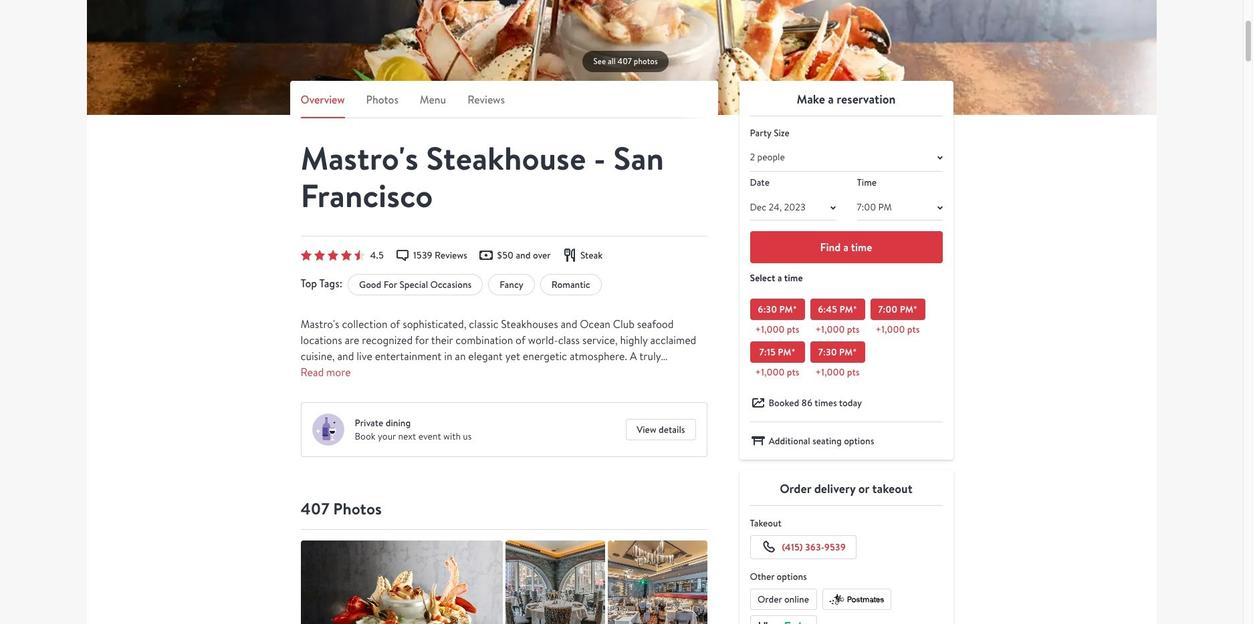 Task type: vqa. For each thing, say whether or not it's contained in the screenshot.
4.5 Stars image
yes



Task type: locate. For each thing, give the bounding box(es) containing it.
4.5 stars image
[[301, 250, 365, 261]]

logo image for uber eats image
[[757, 620, 810, 625]]

logo image for postmates image
[[828, 593, 885, 606]]

tab list
[[301, 92, 707, 118]]

mastro's steakhouse - san francisco, san francisco, ca image
[[87, 0, 1157, 115], [301, 541, 503, 625], [505, 541, 605, 625], [608, 541, 707, 625]]

private dining image
[[312, 414, 344, 446]]



